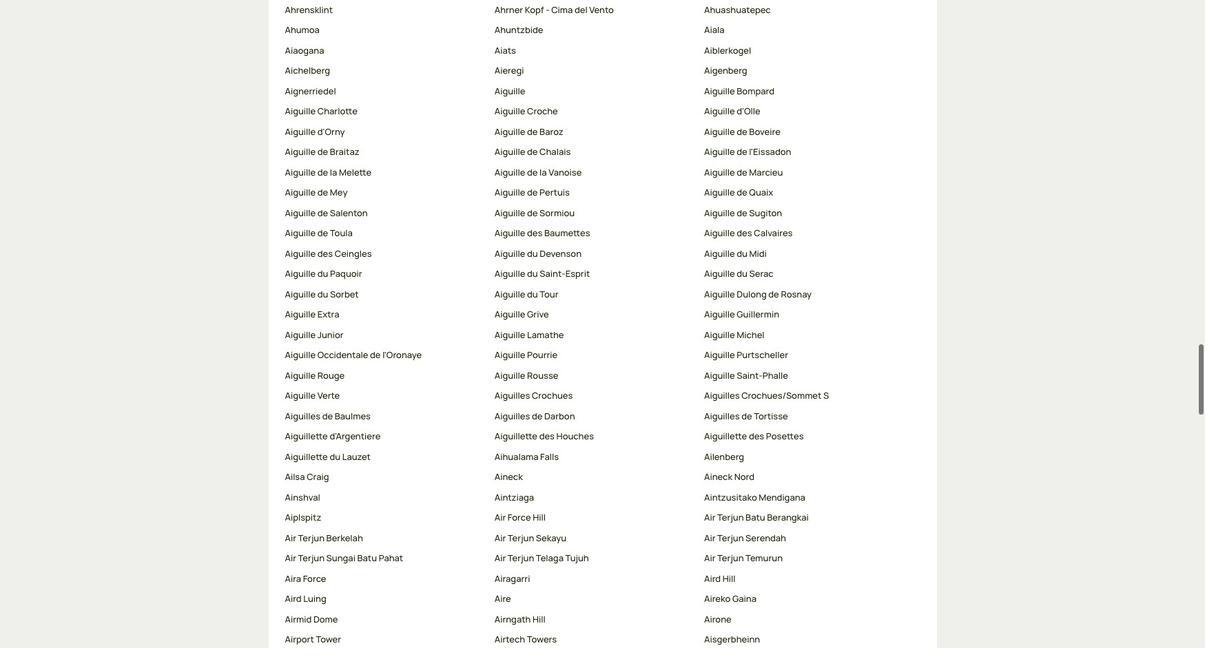 Task type: describe. For each thing, give the bounding box(es) containing it.
gaina
[[733, 593, 757, 605]]

ahuntzbide link
[[495, 24, 693, 37]]

air terjun sekayu
[[495, 532, 567, 544]]

aire
[[495, 593, 511, 605]]

grive
[[527, 308, 549, 321]]

aiguille bompard link
[[704, 85, 903, 98]]

tortisse
[[754, 410, 788, 422]]

1 vertical spatial saint-
[[737, 369, 763, 382]]

aira force link
[[285, 573, 484, 586]]

aiguille for aiguille bompard
[[704, 85, 735, 97]]

terjun for temurun
[[718, 552, 744, 565]]

aiguille for aiguille de mey
[[285, 186, 316, 199]]

aiguille extra
[[285, 308, 339, 321]]

de inside aiguille dulong de rosnay "link"
[[769, 288, 779, 300]]

airmid dome
[[285, 613, 338, 626]]

aiguille de pertuis
[[495, 186, 570, 199]]

de for aiguille de l'eissadon
[[737, 146, 748, 158]]

sugiton
[[749, 207, 782, 219]]

aiguille lamathe
[[495, 329, 564, 341]]

lauzet
[[342, 451, 371, 463]]

verte
[[318, 390, 340, 402]]

aiguille de salenton link
[[285, 207, 484, 220]]

sekayu
[[536, 532, 567, 544]]

de for aiguille de baroz
[[527, 125, 538, 138]]

charlotte
[[318, 105, 358, 117]]

terjun for batu
[[718, 512, 744, 524]]

air for air terjun sekayu
[[495, 532, 506, 544]]

aiguille d'olle link
[[704, 105, 903, 118]]

aihualama
[[495, 451, 539, 463]]

aineck for aineck nord
[[704, 471, 733, 483]]

air terjun telaga tujuh link
[[495, 552, 693, 566]]

aiguille for aiguille lamathe
[[495, 329, 525, 341]]

aiguille for aiguille de boveire
[[704, 125, 735, 138]]

aiguille for aiguille grive
[[495, 308, 525, 321]]

ahrner kopf - cima del vento link
[[495, 3, 693, 17]]

aiguilles crochues link
[[495, 390, 693, 403]]

pahat
[[379, 552, 403, 565]]

des for ceingles
[[318, 247, 333, 260]]

du for saint-
[[527, 268, 538, 280]]

hill inside air force hill link
[[533, 512, 546, 524]]

aiguille for aiguille de braitaz
[[285, 146, 316, 158]]

ailsa
[[285, 471, 305, 483]]

de inside the aiguille occidentale de l'oronaye link
[[370, 349, 381, 361]]

aiguille de baroz link
[[495, 125, 693, 139]]

aignerriedel link
[[285, 85, 484, 98]]

aiguilles for aiguilles de darbon
[[495, 410, 530, 422]]

aiguille for aiguille de salenton
[[285, 207, 316, 219]]

air terjun batu berangkai link
[[704, 512, 903, 525]]

aiguille for aiguille de quaix
[[704, 186, 735, 199]]

du for sorbet
[[318, 288, 328, 300]]

air for air terjun batu berangkai
[[704, 512, 716, 524]]

devenson
[[540, 247, 582, 260]]

airone link
[[704, 613, 903, 627]]

aihualama falls link
[[495, 451, 693, 464]]

aiguille for aiguille de sormiou
[[495, 207, 525, 219]]

aiguille for aiguille du paquoir
[[285, 268, 316, 280]]

air for air terjun temurun
[[704, 552, 716, 565]]

aichelberg link
[[285, 64, 484, 78]]

guillermin
[[737, 308, 780, 321]]

air for air terjun berkelah
[[285, 532, 296, 544]]

aiats
[[495, 44, 516, 56]]

de for aiguille de marcieu
[[737, 166, 748, 178]]

aireko gaina
[[704, 593, 757, 605]]

dulong
[[737, 288, 767, 300]]

aiguille for aiguille du tour
[[495, 288, 525, 300]]

aiguille grive link
[[495, 308, 693, 322]]

toula
[[330, 227, 353, 239]]

aiguille for aiguille purtscheller
[[704, 349, 735, 361]]

du for lauzet
[[330, 451, 341, 463]]

force for aira
[[303, 573, 326, 585]]

aiguille charlotte link
[[285, 105, 484, 118]]

de for aiguille de mey
[[318, 186, 328, 199]]

aird for aird hill
[[704, 573, 721, 585]]

falls
[[540, 451, 559, 463]]

aiplspitz
[[285, 512, 321, 524]]

pertuis
[[540, 186, 570, 199]]

du for midi
[[737, 247, 748, 260]]

aiguilles de darbon
[[495, 410, 575, 422]]

airport tower link
[[285, 634, 484, 647]]

marcieu
[[749, 166, 783, 178]]

baulmes
[[335, 410, 371, 422]]

lamathe
[[527, 329, 564, 341]]

des for posettes
[[749, 430, 765, 443]]

aire link
[[495, 593, 693, 606]]

aiguille occidentale de l'oronaye
[[285, 349, 422, 361]]

aintzusitako
[[704, 491, 757, 504]]

aiguille for aiguille de la melette
[[285, 166, 316, 178]]

de for aiguille de salenton
[[318, 207, 328, 219]]

air terjun serendah
[[704, 532, 786, 544]]

calvaires
[[754, 227, 793, 239]]

cookie consent banner dialog
[[17, 583, 1189, 632]]

airport
[[285, 634, 314, 646]]

ailenberg
[[704, 451, 744, 463]]

aiguille for aiguille des calvaires
[[704, 227, 735, 239]]

airtech towers link
[[495, 634, 693, 647]]

aiguille d'orny link
[[285, 125, 484, 139]]

aiplspitz link
[[285, 512, 484, 525]]

0 vertical spatial batu
[[746, 512, 766, 524]]

baroz
[[540, 125, 564, 138]]

aiguille des ceingles link
[[285, 247, 484, 261]]

du for paquoir
[[318, 268, 328, 280]]

aiguillette for aiguillette des houches
[[495, 430, 538, 443]]

aiguille for aiguille d'olle
[[704, 105, 735, 117]]

de for aiguille de chalais
[[527, 146, 538, 158]]

aiguille de marcieu
[[704, 166, 783, 178]]

des for calvaires
[[737, 227, 752, 239]]

aiguille saint-phalle
[[704, 369, 788, 382]]

aiguille for aiguille de sugiton
[[704, 207, 735, 219]]

aiguille purtscheller
[[704, 349, 789, 361]]

aiguille de sugiton
[[704, 207, 782, 219]]

aiguille de la vanoise link
[[495, 166, 693, 179]]

aiguille for aiguille verte
[[285, 390, 316, 402]]

aiguillette des houches
[[495, 430, 594, 443]]

d'argentiere
[[330, 430, 381, 443]]

aiguille for aiguille du midi
[[704, 247, 735, 260]]

quaix
[[749, 186, 773, 199]]

aiguille des calvaires link
[[704, 227, 903, 240]]

extra
[[318, 308, 339, 321]]

aiguilles crochues
[[495, 390, 573, 402]]

aiguille de mey link
[[285, 186, 484, 200]]

aiguille link
[[495, 85, 693, 98]]

sormiou
[[540, 207, 575, 219]]

aiguille du tour link
[[495, 288, 693, 301]]

aiguillette des posettes link
[[704, 430, 903, 444]]

craig
[[307, 471, 329, 483]]

aiguille for aiguille link
[[495, 85, 525, 97]]

aird luing link
[[285, 593, 484, 606]]

aird luing
[[285, 593, 327, 605]]



Task type: locate. For each thing, give the bounding box(es) containing it.
aiguille extra link
[[285, 308, 484, 322]]

aird up aireko
[[704, 573, 721, 585]]

du for tour
[[527, 288, 538, 300]]

aireko
[[704, 593, 731, 605]]

aiguille de sugiton link
[[704, 207, 903, 220]]

aiguille for aiguille de marcieu
[[704, 166, 735, 178]]

aiguille inside 'link'
[[704, 308, 735, 321]]

aiguille for aiguille junior
[[285, 329, 316, 341]]

aiguille down aiguille grive
[[495, 329, 525, 341]]

du up aiguille du saint-esprit
[[527, 247, 538, 260]]

aieregi link
[[495, 64, 693, 78]]

de for aiguille de la melette
[[318, 166, 328, 178]]

air for air force hill
[[495, 512, 506, 524]]

aiguille down aiguille de sormiou
[[495, 227, 525, 239]]

aiguille up aiguille de quaix
[[704, 166, 735, 178]]

air up aira at left
[[285, 552, 296, 565]]

midi
[[750, 247, 767, 260]]

aineck nord link
[[704, 471, 903, 484]]

terjun for sungai
[[298, 552, 325, 565]]

vento
[[589, 3, 614, 16]]

aiguille down aiguille de salenton
[[285, 227, 316, 239]]

aiguille down "aignerriedel"
[[285, 105, 316, 117]]

air terjun serendah link
[[704, 532, 903, 545]]

aiguille up aiguille rousse on the left bottom
[[495, 349, 525, 361]]

aiguille up aiguille de baroz
[[495, 105, 525, 117]]

aiguille down aiguille charlotte
[[285, 125, 316, 138]]

aiguille for aiguille guillermin
[[704, 308, 735, 321]]

houches
[[557, 430, 594, 443]]

de for aiguilles de baulmes
[[322, 410, 333, 422]]

aineck down ailenberg
[[704, 471, 733, 483]]

aiguilles inside 'link'
[[704, 390, 740, 402]]

aiguilles crochues/sommet s link
[[704, 390, 903, 403]]

de inside "aiguille de sugiton" link
[[737, 207, 748, 219]]

du for devenson
[[527, 247, 538, 260]]

de for aiguilles de darbon
[[532, 410, 543, 422]]

de for aiguille de quaix
[[737, 186, 748, 199]]

aiguilles for aiguilles de baulmes
[[285, 410, 321, 422]]

de down aiguille de baroz
[[527, 146, 538, 158]]

terjun up aira force
[[298, 552, 325, 565]]

aiguille up the aiguille du serac
[[704, 247, 735, 260]]

aiguille du sorbet link
[[285, 288, 484, 301]]

air inside air terjun temurun link
[[704, 552, 716, 565]]

aiguille de la melette link
[[285, 166, 484, 179]]

aiguille de boveire
[[704, 125, 781, 138]]

de inside aiguille de braitaz 'link'
[[318, 146, 328, 158]]

0 vertical spatial hill
[[533, 512, 546, 524]]

1 horizontal spatial batu
[[746, 512, 766, 524]]

hill up aireko gaina on the bottom right of page
[[723, 573, 736, 585]]

aiguille up aiguille du saint-esprit
[[495, 247, 525, 260]]

aiguille for aiguille pourrie
[[495, 349, 525, 361]]

aiguille up the aiguille michel on the right bottom
[[704, 308, 735, 321]]

des for baumettes
[[527, 227, 543, 239]]

de down aiguille de quaix
[[737, 207, 748, 219]]

de inside aiguille de salenton 'link'
[[318, 207, 328, 219]]

de up aiguille de la melette
[[318, 146, 328, 158]]

phalle
[[763, 369, 788, 382]]

ahumoa
[[285, 24, 320, 36]]

batu left the 'pahat' in the left bottom of the page
[[357, 552, 377, 565]]

air terjun temurun
[[704, 552, 783, 565]]

aiguille des calvaires
[[704, 227, 793, 239]]

air inside air terjun serendah link
[[704, 532, 716, 544]]

aird hill
[[704, 573, 736, 585]]

terjun down aiplspitz
[[298, 532, 325, 544]]

terjun for sekayu
[[508, 532, 534, 544]]

1 vertical spatial aird
[[285, 593, 302, 605]]

aiguille down aiguille purtscheller
[[704, 369, 735, 382]]

aiguille down aiguille de baroz
[[495, 146, 525, 158]]

air inside air terjun telaga tujuh link
[[495, 552, 506, 565]]

du inside aiguille du paquoir link
[[318, 268, 328, 280]]

aiguille up aiguille junior
[[285, 308, 316, 321]]

aiguille de boveire link
[[704, 125, 903, 139]]

aiguille du saint-esprit
[[495, 268, 590, 280]]

de inside the aiguille de l'eissadon link
[[737, 146, 748, 158]]

de inside aiguille de pertuis link
[[527, 186, 538, 199]]

de inside aiguille de quaix 'link'
[[737, 186, 748, 199]]

junior
[[318, 329, 344, 341]]

air inside air terjun sungai batu pahat link
[[285, 552, 296, 565]]

de up aiguille de toula
[[318, 207, 328, 219]]

aiguille down aiguille d'orny
[[285, 146, 316, 158]]

2 la from the left
[[540, 166, 547, 178]]

aiguilles down aiguille rousse on the left bottom
[[495, 390, 530, 402]]

air down aintzusitako
[[704, 512, 716, 524]]

aiguille for aiguille croche
[[495, 105, 525, 117]]

aiguille du serac
[[704, 268, 774, 280]]

aiguilles for aiguilles de tortisse
[[704, 410, 740, 422]]

la inside 'link'
[[330, 166, 337, 178]]

airmid dome link
[[285, 613, 484, 627]]

aireko gaina link
[[704, 593, 903, 606]]

de left mey
[[318, 186, 328, 199]]

air for air terjun sungai batu pahat
[[285, 552, 296, 565]]

aiguille rouge link
[[285, 369, 484, 383]]

de up aiguille de quaix
[[737, 166, 748, 178]]

aiguille de la vanoise
[[495, 166, 582, 178]]

aiguilles down aiguilles crochues
[[495, 410, 530, 422]]

0 horizontal spatial saint-
[[540, 268, 566, 280]]

aihualama falls
[[495, 451, 559, 463]]

de down 'aiguille de boveire'
[[737, 146, 748, 158]]

de right dulong
[[769, 288, 779, 300]]

des up aiguille du paquoir
[[318, 247, 333, 260]]

force
[[508, 512, 531, 524], [303, 573, 326, 585]]

de for aiguille de boveire
[[737, 125, 748, 138]]

de inside the aiguilles de baulmes link
[[322, 410, 333, 422]]

aiguille inside 'link'
[[285, 207, 316, 219]]

aiguille for aiguille de pertuis
[[495, 186, 525, 199]]

terjun inside air terjun sungai batu pahat link
[[298, 552, 325, 565]]

aird down aira at left
[[285, 593, 302, 605]]

aiguille for aiguille rousse
[[495, 369, 525, 382]]

aiguillette up ailsa craig
[[285, 451, 328, 463]]

de for aiguille de la vanoise
[[527, 166, 538, 178]]

de up aiguille de sormiou
[[527, 186, 538, 199]]

air inside the air terjun batu berangkai link
[[704, 512, 716, 524]]

du inside aiguillette du lauzet link
[[330, 451, 341, 463]]

aiguille de chalais link
[[495, 146, 693, 159]]

du inside aiguille du serac link
[[737, 268, 748, 280]]

batu down aintzusitako mendigana
[[746, 512, 766, 524]]

du left midi
[[737, 247, 748, 260]]

terjun inside air terjun telaga tujuh link
[[508, 552, 534, 565]]

de for aiguille de sugiton
[[737, 207, 748, 219]]

hill inside airngath hill link
[[533, 613, 546, 626]]

aiguille michel link
[[704, 329, 903, 342]]

0 horizontal spatial la
[[330, 166, 337, 178]]

aiguille for aiguille de toula
[[285, 227, 316, 239]]

air inside air terjun sekayu link
[[495, 532, 506, 544]]

2 aineck from the left
[[704, 471, 733, 483]]

aiguillette for aiguillette du lauzet
[[285, 451, 328, 463]]

aiguille up aiguille grive
[[495, 288, 525, 300]]

air down aiplspitz
[[285, 532, 296, 544]]

1 horizontal spatial aineck
[[704, 471, 733, 483]]

pourrie
[[527, 349, 558, 361]]

air terjun sungai batu pahat
[[285, 552, 403, 565]]

air up airagarri
[[495, 552, 506, 565]]

air up aird hill
[[704, 552, 716, 565]]

0 vertical spatial saint-
[[540, 268, 566, 280]]

aiguille junior
[[285, 329, 344, 341]]

aiguille down aiguille rouge
[[285, 390, 316, 402]]

aiguille up the aiguille de mey
[[285, 166, 316, 178]]

air inside air force hill link
[[495, 512, 506, 524]]

terjun
[[718, 512, 744, 524], [298, 532, 325, 544], [508, 532, 534, 544], [718, 532, 744, 544], [298, 552, 325, 565], [508, 552, 534, 565], [718, 552, 744, 565]]

aiguille for aiguille du sorbet
[[285, 288, 316, 300]]

2 vertical spatial hill
[[533, 613, 546, 626]]

1 la from the left
[[330, 166, 337, 178]]

terjun up air terjun temurun
[[718, 532, 744, 544]]

aiguille down the aiguille du serac
[[704, 288, 735, 300]]

del
[[575, 3, 588, 16]]

aira force
[[285, 573, 326, 585]]

aiguille de l'eissadon
[[704, 146, 791, 158]]

saint- down aiguille purtscheller
[[737, 369, 763, 382]]

aiguille down aiguille de quaix
[[704, 207, 735, 219]]

du left tour
[[527, 288, 538, 300]]

batu
[[746, 512, 766, 524], [357, 552, 377, 565]]

du inside aiguille du devenson link
[[527, 247, 538, 260]]

airone
[[704, 613, 732, 626]]

aiguille de toula link
[[285, 227, 484, 240]]

1 aineck from the left
[[495, 471, 523, 483]]

aiguillette du lauzet
[[285, 451, 371, 463]]

des for houches
[[539, 430, 555, 443]]

aird inside 'link'
[[285, 593, 302, 605]]

air for air terjun telaga tujuh
[[495, 552, 506, 565]]

aintzusitako mendigana
[[704, 491, 806, 504]]

mendigana
[[759, 491, 806, 504]]

air inside air terjun berkelah link
[[285, 532, 296, 544]]

de for aiguille de toula
[[318, 227, 328, 239]]

aiguille for aiguille rouge
[[285, 369, 316, 382]]

aiguille down the aiguille michel on the right bottom
[[704, 349, 735, 361]]

de for aiguilles de tortisse
[[742, 410, 752, 422]]

de inside "aiguille de toula" link
[[318, 227, 328, 239]]

de inside aiguille de mey link
[[318, 186, 328, 199]]

hill up air terjun sekayu
[[533, 512, 546, 524]]

1 horizontal spatial la
[[540, 166, 547, 178]]

aiguille for aiguille dulong de rosnay
[[704, 288, 735, 300]]

air up air terjun temurun
[[704, 532, 716, 544]]

la left vanoise
[[540, 166, 547, 178]]

aiguille michel
[[704, 329, 765, 341]]

aiguille for aiguille d'orny
[[285, 125, 316, 138]]

terjun inside air terjun serendah link
[[718, 532, 744, 544]]

1 horizontal spatial saint-
[[737, 369, 763, 382]]

des down aiguille de sugiton
[[737, 227, 752, 239]]

0 vertical spatial aird
[[704, 573, 721, 585]]

air terjun temurun link
[[704, 552, 903, 566]]

aiguilles for aiguilles crochues/sommet s
[[704, 390, 740, 402]]

de for aiguille de sormiou
[[527, 207, 538, 219]]

de
[[527, 125, 538, 138], [737, 125, 748, 138], [318, 146, 328, 158], [527, 146, 538, 158], [737, 146, 748, 158], [318, 166, 328, 178], [527, 166, 538, 178], [737, 166, 748, 178], [318, 186, 328, 199], [527, 186, 538, 199], [737, 186, 748, 199], [318, 207, 328, 219], [527, 207, 538, 219], [737, 207, 748, 219], [318, 227, 328, 239], [769, 288, 779, 300], [370, 349, 381, 361], [322, 410, 333, 422], [532, 410, 543, 422], [742, 410, 752, 422]]

hill inside "aird hill" link
[[723, 573, 736, 585]]

0 vertical spatial force
[[508, 512, 531, 524]]

terjun up airagarri
[[508, 552, 534, 565]]

aiguille up aiguille de sugiton
[[704, 186, 735, 199]]

des inside "link"
[[737, 227, 752, 239]]

terjun down air force hill
[[508, 532, 534, 544]]

de for aiguille de braitaz
[[318, 146, 328, 158]]

aiguille inside "link"
[[704, 166, 735, 178]]

aiguille grive
[[495, 308, 549, 321]]

aiguilles up the aiguillette des posettes
[[704, 410, 740, 422]]

aintzusitako mendigana link
[[704, 491, 903, 505]]

aiguille verte link
[[285, 390, 484, 403]]

de inside aiguilles de tortisse link
[[742, 410, 752, 422]]

du inside aiguille du sorbet 'link'
[[318, 288, 328, 300]]

aiguille down aiguille de toula
[[285, 247, 316, 260]]

aiguille dulong de rosnay
[[704, 288, 812, 300]]

terjun inside air terjun sekayu link
[[508, 532, 534, 544]]

terjun inside air terjun temurun link
[[718, 552, 744, 565]]

aiguille for aiguille des baumettes
[[495, 227, 525, 239]]

aiguille for aiguille du serac
[[704, 268, 735, 280]]

0 horizontal spatial batu
[[357, 552, 377, 565]]

terjun down aintzusitako
[[718, 512, 744, 524]]

aiguille down aiguille bompard
[[704, 105, 735, 117]]

de inside aiguille de chalais link
[[527, 146, 538, 158]]

0 horizontal spatial force
[[303, 573, 326, 585]]

de down aiguille junior link
[[370, 349, 381, 361]]

d'orny
[[318, 125, 345, 138]]

du inside aiguille du tour link
[[527, 288, 538, 300]]

aigenberg
[[704, 64, 748, 77]]

aiguille up the aiguille du sorbet
[[285, 268, 316, 280]]

aiguillette des houches link
[[495, 430, 693, 444]]

aird hill link
[[704, 573, 903, 586]]

dialog
[[0, 0, 1205, 649]]

0 horizontal spatial aird
[[285, 593, 302, 605]]

terjun inside the air terjun batu berangkai link
[[718, 512, 744, 524]]

aiguille up aiguille de sormiou
[[495, 186, 525, 199]]

aiguille de la melette
[[285, 166, 372, 178]]

aiguille for aiguille du saint-esprit
[[495, 268, 525, 280]]

aiguille de salenton
[[285, 207, 368, 219]]

de down aiguilles crochues
[[532, 410, 543, 422]]

ahrensklint link
[[285, 3, 484, 17]]

aird for aird luing
[[285, 593, 302, 605]]

de down aiguille de braitaz at the top of the page
[[318, 166, 328, 178]]

0 horizontal spatial aineck
[[495, 471, 523, 483]]

airagarri link
[[495, 573, 693, 586]]

du for serac
[[737, 268, 748, 280]]

aiguille down 'aiguille d'olle'
[[704, 125, 735, 138]]

aiguille for aiguille charlotte
[[285, 105, 316, 117]]

aiguille down the aigenberg
[[704, 85, 735, 97]]

des down aiguilles de tortisse
[[749, 430, 765, 443]]

1 horizontal spatial force
[[508, 512, 531, 524]]

de left baroz
[[527, 125, 538, 138]]

hill for aird hill
[[723, 573, 736, 585]]

aiguille for aiguille saint-phalle
[[704, 369, 735, 382]]

aiguille for aiguille du devenson
[[495, 247, 525, 260]]

aiguilles de tortisse
[[704, 410, 788, 422]]

croche
[[527, 105, 558, 117]]

airngath
[[495, 613, 531, 626]]

terjun for berkelah
[[298, 532, 325, 544]]

1 horizontal spatial aird
[[704, 573, 721, 585]]

la up mey
[[330, 166, 337, 178]]

la for melette
[[330, 166, 337, 178]]

aiguilles for aiguilles crochues
[[495, 390, 530, 402]]

1 vertical spatial force
[[303, 573, 326, 585]]

aird
[[704, 573, 721, 585], [285, 593, 302, 605]]

de inside aiguille de boveire link
[[737, 125, 748, 138]]

aiguille for aiguille de chalais
[[495, 146, 525, 158]]

de inside aiguille de la melette 'link'
[[318, 166, 328, 178]]

aiguille down the aiguille de mey
[[285, 207, 316, 219]]

posettes
[[766, 430, 804, 443]]

aiguille up the aiguille de pertuis
[[495, 166, 525, 178]]

aineck
[[495, 471, 523, 483], [704, 471, 733, 483]]

du inside aiguille du midi link
[[737, 247, 748, 260]]

des up falls
[[539, 430, 555, 443]]

aiguille rouge
[[285, 369, 345, 382]]

air terjun sungai batu pahat link
[[285, 552, 484, 566]]

de inside aiguille de marcieu "link"
[[737, 166, 748, 178]]

aiguille for aiguille de baroz
[[495, 125, 525, 138]]

force up luing
[[303, 573, 326, 585]]

aiguille
[[495, 85, 525, 97], [704, 85, 735, 97], [285, 105, 316, 117], [495, 105, 525, 117], [704, 105, 735, 117], [285, 125, 316, 138], [495, 125, 525, 138], [704, 125, 735, 138], [285, 146, 316, 158], [495, 146, 525, 158], [704, 146, 735, 158], [285, 166, 316, 178], [495, 166, 525, 178], [704, 166, 735, 178], [285, 186, 316, 199], [495, 186, 525, 199], [704, 186, 735, 199], [285, 207, 316, 219], [495, 207, 525, 219], [704, 207, 735, 219], [285, 227, 316, 239], [495, 227, 525, 239], [704, 227, 735, 239], [285, 247, 316, 260], [495, 247, 525, 260], [704, 247, 735, 260], [285, 268, 316, 280], [495, 268, 525, 280], [704, 268, 735, 280], [285, 288, 316, 300], [495, 288, 525, 300], [704, 288, 735, 300], [285, 308, 316, 321], [495, 308, 525, 321], [704, 308, 735, 321], [285, 329, 316, 341], [495, 329, 525, 341], [704, 329, 735, 341], [285, 349, 316, 361], [495, 349, 525, 361], [704, 349, 735, 361], [285, 369, 316, 382], [495, 369, 525, 382], [704, 369, 735, 382], [285, 390, 316, 402]]

aiguille for aiguille de l'eissadon
[[704, 146, 735, 158]]

aiguille du sorbet
[[285, 288, 359, 300]]

de up aiguille de l'eissadon
[[737, 125, 748, 138]]

terjun inside air terjun berkelah link
[[298, 532, 325, 544]]

de inside the aiguille de sormiou link
[[527, 207, 538, 219]]

aiguille down aiguille pourrie
[[495, 369, 525, 382]]

aisgerbheinn
[[704, 634, 760, 646]]

la
[[330, 166, 337, 178], [540, 166, 547, 178]]

aiguille down aiguille du midi
[[704, 268, 735, 280]]

aineck for aineck link
[[495, 471, 523, 483]]

air terjun batu berangkai
[[704, 512, 809, 524]]

berangkai
[[767, 512, 809, 524]]

air force hill link
[[495, 512, 693, 525]]

saint- up tour
[[540, 268, 566, 280]]

aiguille down the aiguille de pertuis
[[495, 207, 525, 219]]

aiguilles de tortisse link
[[704, 410, 903, 423]]

aiguille de braitaz link
[[285, 146, 484, 159]]

de inside aiguille de la vanoise link
[[527, 166, 538, 178]]

de down aiguille de chalais at the left of the page
[[527, 166, 538, 178]]

du down the aiguille du devenson
[[527, 268, 538, 280]]

aiguillette des posettes
[[704, 430, 804, 443]]

la for vanoise
[[540, 166, 547, 178]]

aignerriedel
[[285, 85, 336, 97]]

force for air
[[508, 512, 531, 524]]

aiguillette for aiguillette d'argentiere
[[285, 430, 328, 443]]

rousse
[[527, 369, 559, 382]]

air for air terjun serendah
[[704, 532, 716, 544]]

aiguillette up aihualama
[[495, 430, 538, 443]]

aiguille for aiguille extra
[[285, 308, 316, 321]]

terjun for serendah
[[718, 532, 744, 544]]

de down the aiguille de pertuis
[[527, 207, 538, 219]]

hill for airngath hill
[[533, 613, 546, 626]]

aiguille du serac link
[[704, 268, 903, 281]]

du down aiguillette d'argentiere
[[330, 451, 341, 463]]

terjun up aird hill
[[718, 552, 744, 565]]

aiguille for aiguille de la vanoise
[[495, 166, 525, 178]]

de inside aiguille de baroz link
[[527, 125, 538, 138]]

aiguille down the aiguille guillermin
[[704, 329, 735, 341]]

du left serac
[[737, 268, 748, 280]]

aichelberg
[[285, 64, 330, 77]]

ahuashuatepec
[[704, 3, 771, 16]]

aiguilles de baulmes
[[285, 410, 371, 422]]

dome
[[314, 613, 338, 626]]

1 vertical spatial hill
[[723, 573, 736, 585]]

terjun for telaga
[[508, 552, 534, 565]]

hill up towers on the left
[[533, 613, 546, 626]]

aiguille for aiguille occidentale de l'oronaye
[[285, 349, 316, 361]]

aiguillette for aiguillette des posettes
[[704, 430, 747, 443]]

aiguille down aiguille extra on the left of page
[[285, 329, 316, 341]]

aiguille up aiguille du midi
[[704, 227, 735, 239]]

aiguille for aiguille des ceingles
[[285, 247, 316, 260]]

aiguillette d'argentiere link
[[285, 430, 484, 444]]

du inside the aiguille du saint-esprit link
[[527, 268, 538, 280]]

bompard
[[737, 85, 775, 97]]

de for aiguille de pertuis
[[527, 186, 538, 199]]

1 vertical spatial batu
[[357, 552, 377, 565]]

air down aintziaga
[[495, 512, 506, 524]]

aiguille down aiguille du tour
[[495, 308, 525, 321]]

aiguillette up aiguillette du lauzet
[[285, 430, 328, 443]]

air down air force hill
[[495, 532, 506, 544]]

aiguille up aiguille verte
[[285, 369, 316, 382]]

airmid
[[285, 613, 312, 626]]

aiguille for aiguille michel
[[704, 329, 735, 341]]

de inside the aiguilles de darbon link
[[532, 410, 543, 422]]

aiguille down aiguille croche
[[495, 125, 525, 138]]

aiguille up aiguille du tour
[[495, 268, 525, 280]]

aiguille guillermin
[[704, 308, 780, 321]]



Task type: vqa. For each thing, say whether or not it's contained in the screenshot.
remote
no



